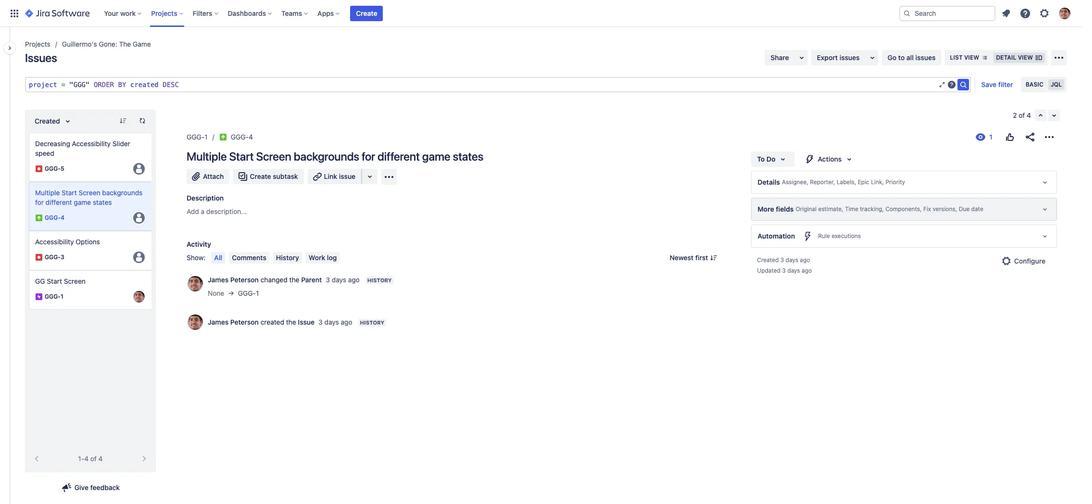 Task type: describe. For each thing, give the bounding box(es) containing it.
automation
[[758, 232, 795, 240]]

to
[[899, 53, 905, 62]]

for inside multiple start screen backgrounds for different game states
[[35, 198, 44, 206]]

appswitcher icon image
[[9, 7, 20, 19]]

3 inside bug element
[[61, 254, 64, 261]]

more
[[758, 205, 775, 213]]

apps
[[318, 9, 334, 17]]

search image
[[904, 9, 911, 17]]

ggg-5
[[45, 165, 64, 172]]

import and bulk change issues image
[[1054, 52, 1065, 64]]

james for james peterson created the issue 3 days ago
[[208, 318, 229, 326]]

project
[[29, 81, 57, 89]]

a
[[201, 207, 205, 216]]

projects for projects link
[[25, 40, 50, 48]]

link
[[324, 172, 337, 180]]

save
[[982, 80, 997, 89]]

created inside jql query field
[[130, 81, 159, 89]]

3 for created 3 days ago updated 3 days ago
[[783, 267, 786, 274]]

improvement element
[[29, 182, 152, 231]]

multiple inside multiple start screen backgrounds for different game states
[[35, 189, 60, 197]]

feedback
[[90, 484, 120, 492]]

assignee,
[[782, 179, 809, 186]]

actions image
[[1044, 131, 1056, 143]]

guillermo's
[[62, 40, 97, 48]]

dashboards
[[228, 9, 266, 17]]

parent
[[301, 276, 322, 284]]

bug image
[[35, 254, 43, 261]]

created for created
[[35, 117, 60, 125]]

filter
[[999, 80, 1014, 89]]

create subtask
[[250, 172, 298, 180]]

1 horizontal spatial different
[[378, 150, 420, 163]]

jql
[[1051, 81, 1062, 88]]

ggg- inside ggg-4 link
[[231, 133, 249, 141]]

all
[[214, 254, 222, 262]]

actions
[[818, 155, 842, 163]]

the for created
[[286, 318, 296, 326]]

teams button
[[279, 6, 312, 21]]

game
[[133, 40, 151, 48]]

days down automation
[[786, 256, 799, 264]]

work
[[120, 9, 136, 17]]

all button
[[211, 252, 225, 264]]

help image
[[1020, 7, 1032, 19]]

start for 4
[[62, 189, 77, 197]]

labels,
[[837, 179, 857, 186]]

details assignee, reporter, labels, epic link, priority
[[758, 178, 906, 186]]

go to all issues
[[888, 53, 936, 62]]

james peterson image
[[133, 291, 145, 303]]

0 vertical spatial game
[[422, 150, 451, 163]]

projects link
[[25, 38, 50, 50]]

export issues
[[817, 53, 860, 62]]

bug image
[[35, 165, 43, 173]]

configure link
[[995, 254, 1052, 269]]

tracking,
[[860, 206, 884, 213]]

link,
[[872, 179, 884, 186]]

ggg- inside ggg-1 link
[[187, 133, 205, 141]]

date
[[972, 206, 984, 213]]

link web pages and more image
[[364, 171, 376, 182]]

options
[[76, 238, 100, 246]]

editor image
[[939, 81, 947, 89]]

link issue
[[324, 172, 356, 180]]

created for created 3 days ago updated 3 days ago
[[758, 256, 779, 264]]

3 up updated
[[781, 256, 784, 264]]

the
[[119, 40, 131, 48]]

details
[[758, 178, 780, 186]]

desc
[[163, 81, 179, 89]]

give feedback
[[74, 484, 120, 492]]

decreasing
[[35, 140, 70, 148]]

export
[[817, 53, 838, 62]]

issues
[[25, 51, 57, 64]]

created button
[[29, 114, 79, 129]]

0 vertical spatial start
[[229, 150, 254, 163]]

issues inside button
[[840, 53, 860, 62]]

0 vertical spatial for
[[362, 150, 375, 163]]

your
[[104, 9, 119, 17]]

epic element
[[29, 270, 152, 310]]

automation element
[[752, 225, 1058, 248]]

changed
[[261, 276, 288, 284]]

give feedback button
[[55, 480, 126, 496]]

to do button
[[752, 152, 795, 167]]

james peterson created the issue 3 days ago
[[208, 318, 353, 326]]

dashboards button
[[225, 6, 276, 21]]

create subtask button
[[234, 169, 304, 184]]

states inside multiple start screen backgrounds for different game states
[[93, 198, 112, 206]]

1-4 of 4
[[78, 455, 103, 463]]

attach
[[203, 172, 224, 180]]

peterson for created the
[[230, 318, 259, 326]]

guillermo's gone: the game
[[62, 40, 151, 48]]

add a description...
[[187, 207, 247, 216]]

gone:
[[99, 40, 117, 48]]

detail view
[[997, 54, 1034, 61]]

add
[[187, 207, 199, 216]]

1 vertical spatial accessibility
[[35, 238, 74, 246]]

sort descending image
[[119, 117, 127, 125]]

create for create subtask
[[250, 172, 271, 180]]

time
[[845, 206, 859, 213]]

1 horizontal spatial ggg-4
[[231, 133, 253, 141]]

1 horizontal spatial states
[[453, 150, 484, 163]]

search image
[[958, 79, 970, 90]]

priority
[[886, 179, 906, 186]]

1 horizontal spatial 1
[[205, 133, 208, 141]]

start for 1
[[47, 277, 62, 285]]

ago for james peterson created the issue 3 days ago
[[341, 318, 353, 326]]

ago for created 3 days ago updated 3 days ago
[[802, 267, 812, 274]]

view for list view
[[965, 54, 980, 61]]

primary element
[[6, 0, 900, 27]]

bug element containing decreasing accessibility slider speed
[[29, 133, 152, 182]]

0 vertical spatial backgrounds
[[294, 150, 359, 163]]

export issues button
[[812, 50, 878, 65]]

show:
[[187, 254, 206, 262]]

vote options: no one has voted for this issue yet. image
[[1005, 131, 1016, 143]]

4 right 2
[[1027, 111, 1032, 119]]

ggg-4 link
[[231, 131, 253, 143]]

link issue button
[[308, 169, 362, 184]]

ggg- right bug image
[[45, 165, 61, 172]]

share
[[771, 53, 789, 62]]

gg start screen
[[35, 277, 86, 285]]

estimate,
[[819, 206, 844, 213]]

improvement image
[[35, 214, 43, 222]]

go to all issues link
[[882, 50, 942, 65]]



Task type: locate. For each thing, give the bounding box(es) containing it.
updated
[[758, 267, 781, 274]]

2 bug element from the top
[[29, 231, 152, 270]]

create inside button
[[356, 9, 377, 17]]

3 for james peterson created the issue 3 days ago
[[319, 318, 323, 326]]

multiple start screen backgrounds for different game states up link issue button
[[187, 150, 484, 163]]

created inside dropdown button
[[35, 117, 60, 125]]

1 vertical spatial created
[[261, 318, 284, 326]]

days
[[786, 256, 799, 264], [788, 267, 801, 274], [332, 276, 346, 284], [325, 318, 339, 326]]

1 vertical spatial multiple
[[35, 189, 60, 197]]

james peterson changed the parent 3 days ago
[[208, 276, 360, 284]]

ggg-1 right none
[[238, 289, 259, 297]]

0 vertical spatial screen
[[256, 150, 291, 163]]

2 of 4
[[1014, 111, 1032, 119]]

3 down "accessibility options"
[[61, 254, 64, 261]]

1 horizontal spatial create
[[356, 9, 377, 17]]

0 horizontal spatial projects
[[25, 40, 50, 48]]

2 vertical spatial screen
[[64, 277, 86, 285]]

0 vertical spatial different
[[378, 150, 420, 163]]

2 james from the top
[[208, 318, 229, 326]]

create left subtask
[[250, 172, 271, 180]]

refresh image
[[139, 117, 146, 125]]

by
[[118, 81, 126, 89]]

order by image
[[62, 115, 74, 127]]

2 view from the left
[[1019, 54, 1034, 61]]

improvement image
[[219, 133, 227, 141]]

3
[[61, 254, 64, 261], [781, 256, 784, 264], [783, 267, 786, 274], [326, 276, 330, 284], [319, 318, 323, 326]]

multiple
[[187, 150, 227, 163], [35, 189, 60, 197]]

ago for james peterson changed the parent 3 days ago
[[348, 276, 360, 284]]

ggg- inside improvement element
[[45, 214, 61, 222]]

1 vertical spatial bug element
[[29, 231, 152, 270]]

view right "list"
[[965, 54, 980, 61]]

0 horizontal spatial created
[[35, 117, 60, 125]]

different inside improvement element
[[46, 198, 72, 206]]

open share dialog image
[[796, 52, 808, 64]]

1 down 'gg start screen'
[[61, 293, 63, 300]]

1 down james peterson changed the parent 3 days ago
[[256, 289, 259, 297]]

1 vertical spatial created
[[758, 256, 779, 264]]

days right updated
[[788, 267, 801, 274]]

screen inside epic element
[[64, 277, 86, 285]]

0 horizontal spatial create
[[250, 172, 271, 180]]

accessibility left slider
[[72, 140, 111, 148]]

0 vertical spatial multiple start screen backgrounds for different game states
[[187, 150, 484, 163]]

0 horizontal spatial states
[[93, 198, 112, 206]]

james down none
[[208, 318, 229, 326]]

1 vertical spatial game
[[74, 198, 91, 206]]

details element
[[752, 171, 1058, 194]]

0 horizontal spatial different
[[46, 198, 72, 206]]

days for james peterson created the issue 3 days ago
[[325, 318, 339, 326]]

decreasing accessibility slider speed
[[35, 140, 130, 157]]

0 vertical spatial the
[[289, 276, 300, 284]]

accessibility options
[[35, 238, 100, 246]]

3 right updated
[[783, 267, 786, 274]]

=
[[61, 81, 65, 89]]

the left issue
[[286, 318, 296, 326]]

4 right 1-
[[98, 455, 103, 463]]

screen down decreasing accessibility slider speed
[[79, 189, 100, 197]]

start down ggg-4 link
[[229, 150, 254, 163]]

components,
[[886, 206, 922, 213]]

0 horizontal spatial view
[[965, 54, 980, 61]]

history inside "button"
[[276, 254, 299, 262]]

1 vertical spatial backgrounds
[[102, 189, 143, 197]]

accessibility inside decreasing accessibility slider speed
[[72, 140, 111, 148]]

screen down ggg-3
[[64, 277, 86, 285]]

newest first image
[[710, 254, 718, 262]]

of right 1-
[[90, 455, 97, 463]]

ggg-4 inside improvement element
[[45, 214, 64, 222]]

different down 5
[[46, 198, 72, 206]]

0 vertical spatial created
[[130, 81, 159, 89]]

work
[[309, 254, 325, 262]]

for up improvement image at top left
[[35, 198, 44, 206]]

issues right export
[[840, 53, 860, 62]]

ggg- left copy link to issue image
[[231, 133, 249, 141]]

more fields original estimate, time tracking, components, fix versions, due date
[[758, 205, 984, 213]]

different up the add app image
[[378, 150, 420, 163]]

james
[[208, 276, 229, 284], [208, 318, 229, 326]]

create for create
[[356, 9, 377, 17]]

copy link to issue image
[[251, 133, 259, 141]]

give
[[74, 484, 89, 492]]

1 horizontal spatial game
[[422, 150, 451, 163]]

0 horizontal spatial multiple start screen backgrounds for different game states
[[35, 189, 143, 206]]

ggg- right none
[[238, 289, 256, 297]]

list box containing decreasing accessibility slider speed
[[29, 133, 152, 310]]

1 vertical spatial multiple start screen backgrounds for different game states
[[35, 189, 143, 206]]

JQL query field
[[26, 78, 939, 91]]

different
[[378, 150, 420, 163], [46, 198, 72, 206]]

4 up 'give'
[[84, 455, 89, 463]]

created 3 days ago updated 3 days ago
[[758, 256, 812, 274]]

created left issue
[[261, 318, 284, 326]]

the for changed
[[289, 276, 300, 284]]

2 vertical spatial history
[[360, 320, 385, 326]]

open export issues dropdown image
[[867, 52, 878, 64]]

the left the parent
[[289, 276, 300, 284]]

0 horizontal spatial created
[[130, 81, 159, 89]]

1 vertical spatial states
[[93, 198, 112, 206]]

projects inside "projects" dropdown button
[[151, 9, 177, 17]]

1 vertical spatial peterson
[[230, 318, 259, 326]]

ggg- right improvement image at top left
[[45, 214, 61, 222]]

ggg-1 inside epic element
[[45, 293, 63, 300]]

start
[[229, 150, 254, 163], [62, 189, 77, 197], [47, 277, 62, 285]]

ggg- right the epic icon
[[45, 293, 61, 300]]

create inside "button"
[[250, 172, 271, 180]]

1 horizontal spatial projects
[[151, 9, 177, 17]]

1 horizontal spatial view
[[1019, 54, 1034, 61]]

1
[[205, 133, 208, 141], [256, 289, 259, 297], [61, 293, 63, 300]]

1 inside epic element
[[61, 293, 63, 300]]

screen
[[256, 150, 291, 163], [79, 189, 100, 197], [64, 277, 86, 285]]

screen for 4
[[79, 189, 100, 197]]

4 right improvement image at top left
[[61, 214, 64, 222]]

fields
[[776, 205, 794, 213]]

multiple up attach button
[[187, 150, 227, 163]]

ggg- right bug icon
[[45, 254, 61, 261]]

log
[[327, 254, 337, 262]]

banner containing your work
[[0, 0, 1083, 27]]

0 vertical spatial accessibility
[[72, 140, 111, 148]]

newest first
[[670, 254, 708, 262]]

add app image
[[384, 171, 395, 183]]

projects button
[[148, 6, 187, 21]]

sidebar navigation image
[[0, 38, 21, 58]]

0 vertical spatial peterson
[[230, 276, 259, 284]]

of right 2
[[1019, 111, 1026, 119]]

start inside multiple start screen backgrounds for different game states
[[62, 189, 77, 197]]

0 vertical spatial created
[[35, 117, 60, 125]]

ggg-
[[187, 133, 205, 141], [231, 133, 249, 141], [45, 165, 61, 172], [45, 214, 61, 222], [45, 254, 61, 261], [238, 289, 256, 297], [45, 293, 61, 300]]

your work
[[104, 9, 136, 17]]

multiple down ggg-5
[[35, 189, 60, 197]]

comments
[[232, 254, 267, 262]]

1 vertical spatial history
[[368, 277, 392, 283]]

backgrounds inside multiple start screen backgrounds for different game states
[[102, 189, 143, 197]]

james for james peterson changed the parent 3 days ago
[[208, 276, 229, 284]]

projects for "projects" dropdown button
[[151, 9, 177, 17]]

3 right the parent
[[326, 276, 330, 284]]

history for issue
[[360, 320, 385, 326]]

0 vertical spatial create
[[356, 9, 377, 17]]

1 horizontal spatial backgrounds
[[294, 150, 359, 163]]

history button
[[273, 252, 302, 264]]

multiple start screen backgrounds for different game states down 5
[[35, 189, 143, 206]]

epic image
[[35, 293, 43, 301]]

0 horizontal spatial game
[[74, 198, 91, 206]]

created left 'order by' image on the top left
[[35, 117, 60, 125]]

3 for james peterson changed the parent 3 days ago
[[326, 276, 330, 284]]

fix
[[924, 206, 932, 213]]

accessibility up ggg-3
[[35, 238, 74, 246]]

3 right issue
[[319, 318, 323, 326]]

james up none
[[208, 276, 229, 284]]

1 horizontal spatial multiple start screen backgrounds for different game states
[[187, 150, 484, 163]]

start down 5
[[62, 189, 77, 197]]

multiple start screen backgrounds for different game states
[[187, 150, 484, 163], [35, 189, 143, 206]]

ggg-4
[[231, 133, 253, 141], [45, 214, 64, 222]]

2 vertical spatial start
[[47, 277, 62, 285]]

list box
[[29, 133, 152, 310]]

menu bar
[[210, 252, 342, 264]]

actions button
[[799, 152, 861, 167]]

1 horizontal spatial for
[[362, 150, 375, 163]]

1-
[[78, 455, 84, 463]]

list
[[951, 54, 963, 61]]

ggg-1 left improvement icon
[[187, 133, 208, 141]]

projects up issues
[[25, 40, 50, 48]]

1 vertical spatial of
[[90, 455, 97, 463]]

0 horizontal spatial multiple
[[35, 189, 60, 197]]

view right detail
[[1019, 54, 1034, 61]]

1 vertical spatial create
[[250, 172, 271, 180]]

0 horizontal spatial 1
[[61, 293, 63, 300]]

jira software image
[[25, 7, 90, 19], [25, 7, 90, 19]]

ggg-1 right the epic icon
[[45, 293, 63, 300]]

1 horizontal spatial issues
[[916, 53, 936, 62]]

backgrounds
[[294, 150, 359, 163], [102, 189, 143, 197]]

work log button
[[306, 252, 340, 264]]

1 horizontal spatial ggg-1
[[187, 133, 208, 141]]

days for james peterson changed the parent 3 days ago
[[332, 276, 346, 284]]

peterson
[[230, 276, 259, 284], [230, 318, 259, 326]]

1 horizontal spatial of
[[1019, 111, 1026, 119]]

save filter
[[982, 80, 1014, 89]]

0 horizontal spatial of
[[90, 455, 97, 463]]

more fields element
[[752, 198, 1058, 221]]

ggg-4 right improvement icon
[[231, 133, 253, 141]]

settings image
[[1039, 7, 1051, 19]]

project = "ggg" order by created desc
[[29, 81, 179, 89]]

1 left improvement icon
[[205, 133, 208, 141]]

ggg-1 link
[[187, 131, 208, 143]]

0 vertical spatial james
[[208, 276, 229, 284]]

screen for 1
[[64, 277, 86, 285]]

menu bar containing all
[[210, 252, 342, 264]]

start right gg
[[47, 277, 62, 285]]

gg
[[35, 277, 45, 285]]

work log
[[309, 254, 337, 262]]

screen up create subtask
[[256, 150, 291, 163]]

0 vertical spatial projects
[[151, 9, 177, 17]]

created inside created 3 days ago updated 3 days ago
[[758, 256, 779, 264]]

issue
[[298, 318, 315, 326]]

created up updated
[[758, 256, 779, 264]]

days down log
[[332, 276, 346, 284]]

1 vertical spatial projects
[[25, 40, 50, 48]]

your work button
[[101, 6, 145, 21]]

1 issues from the left
[[840, 53, 860, 62]]

0 horizontal spatial backgrounds
[[102, 189, 143, 197]]

1 horizontal spatial created
[[261, 318, 284, 326]]

2 peterson from the top
[[230, 318, 259, 326]]

comments button
[[229, 252, 269, 264]]

0 vertical spatial states
[[453, 150, 484, 163]]

screen inside multiple start screen backgrounds for different game states
[[79, 189, 100, 197]]

ggg-3
[[45, 254, 64, 261]]

"ggg"
[[69, 81, 90, 89]]

banner
[[0, 0, 1083, 27]]

filters button
[[190, 6, 222, 21]]

history
[[276, 254, 299, 262], [368, 277, 392, 283], [360, 320, 385, 326]]

basic
[[1026, 81, 1044, 88]]

issues right all
[[916, 53, 936, 62]]

detail
[[997, 54, 1017, 61]]

1 vertical spatial the
[[286, 318, 296, 326]]

0 vertical spatial of
[[1019, 111, 1026, 119]]

slider
[[113, 140, 130, 148]]

bug element
[[29, 133, 152, 182], [29, 231, 152, 270]]

ggg-4 right improvement image at top left
[[45, 214, 64, 222]]

0 horizontal spatial ggg-4
[[45, 214, 64, 222]]

1 vertical spatial different
[[46, 198, 72, 206]]

0 vertical spatial history
[[276, 254, 299, 262]]

for up link web pages and more image
[[362, 150, 375, 163]]

0 vertical spatial bug element
[[29, 133, 152, 182]]

your profile and settings image
[[1060, 7, 1071, 19]]

0 vertical spatial multiple
[[187, 150, 227, 163]]

list view
[[951, 54, 980, 61]]

days for created 3 days ago updated 3 days ago
[[788, 267, 801, 274]]

executions
[[832, 232, 861, 240]]

epic
[[858, 179, 870, 186]]

days right issue
[[325, 318, 339, 326]]

multiple start screen backgrounds for different game states inside improvement element
[[35, 189, 143, 206]]

1 vertical spatial james
[[208, 318, 229, 326]]

2
[[1014, 111, 1018, 119]]

1 horizontal spatial multiple
[[187, 150, 227, 163]]

rule
[[819, 232, 830, 240]]

1 peterson from the top
[[230, 276, 259, 284]]

4 right improvement icon
[[249, 133, 253, 141]]

bug element containing accessibility options
[[29, 231, 152, 270]]

4 inside improvement element
[[61, 214, 64, 222]]

start inside epic element
[[47, 277, 62, 285]]

4
[[1027, 111, 1032, 119], [249, 133, 253, 141], [61, 214, 64, 222], [84, 455, 89, 463], [98, 455, 103, 463]]

1 vertical spatial start
[[62, 189, 77, 197]]

filters
[[193, 9, 212, 17]]

for
[[362, 150, 375, 163], [35, 198, 44, 206]]

0 vertical spatial ggg-4
[[231, 133, 253, 141]]

game inside multiple start screen backgrounds for different game states
[[74, 198, 91, 206]]

do
[[767, 155, 776, 163]]

1 james from the top
[[208, 276, 229, 284]]

peterson for changed the
[[230, 276, 259, 284]]

issues
[[840, 53, 860, 62], [916, 53, 936, 62]]

syntax help image
[[949, 81, 956, 89]]

2 horizontal spatial ggg-1
[[238, 289, 259, 297]]

create right the apps 'dropdown button' on the left top of page
[[356, 9, 377, 17]]

configure
[[1015, 257, 1046, 265]]

1 view from the left
[[965, 54, 980, 61]]

0 horizontal spatial ggg-1
[[45, 293, 63, 300]]

to do
[[758, 155, 776, 163]]

1 bug element from the top
[[29, 133, 152, 182]]

1 vertical spatial screen
[[79, 189, 100, 197]]

versions,
[[933, 206, 958, 213]]

none
[[208, 289, 224, 297]]

subtask
[[273, 172, 298, 180]]

1 vertical spatial ggg-4
[[45, 214, 64, 222]]

guillermo's gone: the game link
[[62, 38, 151, 50]]

0 horizontal spatial for
[[35, 198, 44, 206]]

5
[[61, 165, 64, 172]]

apps button
[[315, 6, 344, 21]]

0 horizontal spatial issues
[[840, 53, 860, 62]]

ggg- inside epic element
[[45, 293, 61, 300]]

created right by
[[130, 81, 159, 89]]

share image
[[1025, 131, 1037, 143]]

created
[[130, 81, 159, 89], [261, 318, 284, 326]]

1 vertical spatial for
[[35, 198, 44, 206]]

2 issues from the left
[[916, 53, 936, 62]]

Search field
[[900, 6, 996, 21]]

projects right work
[[151, 9, 177, 17]]

notifications image
[[1001, 7, 1012, 19]]

2 horizontal spatial 1
[[256, 289, 259, 297]]

view for detail view
[[1019, 54, 1034, 61]]

due
[[959, 206, 970, 213]]

ggg- left improvement icon
[[187, 133, 205, 141]]

history for parent
[[368, 277, 392, 283]]

1 horizontal spatial created
[[758, 256, 779, 264]]



Task type: vqa. For each thing, say whether or not it's contained in the screenshot.
BUT
no



